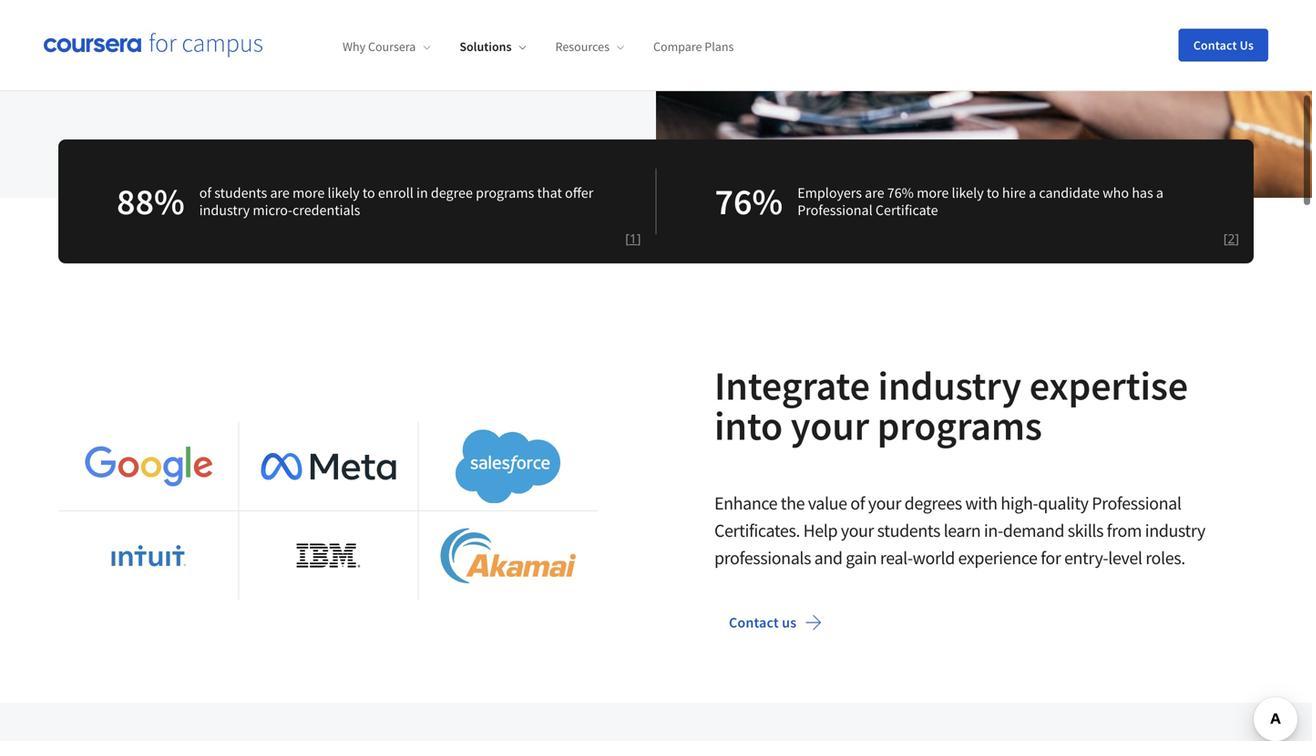 Task type: describe. For each thing, give the bounding box(es) containing it.
real-
[[881, 547, 913, 569]]

to for 88%
[[363, 184, 375, 202]]

76% inside employers are 76% more likely to hire a candidate who has a professional certificate
[[888, 184, 914, 202]]

more for 76%
[[917, 184, 949, 202]]

coursera for campus image
[[44, 33, 263, 58]]

the
[[781, 492, 805, 515]]

your for into
[[791, 400, 870, 451]]

2 a from the left
[[1157, 184, 1164, 202]]

has
[[1132, 184, 1154, 202]]

learn
[[944, 519, 981, 542]]

coursera
[[368, 38, 416, 55]]

are inside "of students are more likely to enroll in degree programs that offer industry micro-credentials"
[[270, 184, 290, 202]]

programs inside "of students are more likely to enroll in degree programs that offer industry micro-credentials"
[[476, 184, 534, 202]]

] for 88%
[[637, 230, 641, 247]]

that
[[537, 184, 562, 202]]

programs inside integrate industry expertise into your programs
[[878, 400, 1043, 451]]

students inside "of students are more likely to enroll in degree programs that offer industry micro-credentials"
[[214, 184, 267, 202]]

employers
[[798, 184, 862, 202]]

candidate
[[1040, 184, 1100, 202]]

contact for contact us
[[729, 614, 779, 632]]

enhance the value of your degrees with high-quality professional certificates. help your students learn in-demand skills from industry professionals and gain real-world experience for entry-level roles.
[[715, 492, 1206, 569]]

students inside enhance the value of your degrees with high-quality professional certificates. help your students learn in-demand skills from industry professionals and gain real-world experience for entry-level roles.
[[878, 519, 941, 542]]

roles.
[[1146, 547, 1186, 569]]

solutions
[[460, 38, 512, 55]]

from
[[1107, 519, 1142, 542]]

value
[[808, 492, 848, 515]]

[ 2 ]
[[1224, 230, 1240, 247]]

contact us button
[[1179, 29, 1269, 62]]

compare plans link
[[654, 38, 734, 55]]

degree
[[431, 184, 473, 202]]

[ for 76%
[[1224, 230, 1228, 247]]

integrate industry expertise into your programs
[[715, 360, 1189, 451]]

for
[[1041, 547, 1061, 569]]

88%
[[117, 178, 185, 224]]

meta logo image
[[261, 453, 396, 480]]

in
[[417, 184, 428, 202]]

more for 88%
[[293, 184, 325, 202]]

contact us
[[729, 614, 797, 632]]

integrate
[[715, 360, 870, 411]]

2 vertical spatial your
[[841, 519, 874, 542]]

degrees
[[905, 492, 962, 515]]

intuit logo image
[[111, 545, 186, 567]]

ibm leader logo image
[[292, 519, 366, 593]]

enroll
[[378, 184, 414, 202]]

2
[[1228, 230, 1236, 247]]

of inside enhance the value of your degrees with high-quality professional certificates. help your students learn in-demand skills from industry professionals and gain real-world experience for entry-level roles.
[[851, 492, 865, 515]]

entry-
[[1065, 547, 1109, 569]]

your for of
[[869, 492, 902, 515]]

google image
[[81, 445, 216, 488]]

likely for 76%
[[952, 184, 984, 202]]

resources link
[[556, 38, 624, 55]]

of inside "of students are more likely to enroll in degree programs that offer industry micro-credentials"
[[199, 184, 212, 202]]

credentials
[[293, 201, 360, 219]]

experience
[[959, 547, 1038, 569]]

offer
[[565, 184, 594, 202]]

are inside employers are 76% more likely to hire a candidate who has a professional certificate
[[865, 184, 885, 202]]



Task type: locate. For each thing, give the bounding box(es) containing it.
likely
[[328, 184, 360, 202], [952, 184, 984, 202]]

1 are from the left
[[270, 184, 290, 202]]

0 horizontal spatial of
[[199, 184, 212, 202]]

2 are from the left
[[865, 184, 885, 202]]

professional inside employers are 76% more likely to hire a candidate who has a professional certificate
[[798, 201, 873, 219]]

[
[[626, 230, 630, 247], [1224, 230, 1228, 247]]

quality
[[1039, 492, 1089, 515]]

industry inside integrate industry expertise into your programs
[[878, 360, 1022, 411]]

more inside "of students are more likely to enroll in degree programs that offer industry micro-credentials"
[[293, 184, 325, 202]]

professional
[[798, 201, 873, 219], [1092, 492, 1182, 515]]

are left credentials
[[270, 184, 290, 202]]

0 horizontal spatial students
[[214, 184, 267, 202]]

compare
[[654, 38, 702, 55]]

2 likely from the left
[[952, 184, 984, 202]]

a right hire
[[1029, 184, 1037, 202]]

why coursera link
[[343, 38, 431, 55]]

0 vertical spatial of
[[199, 184, 212, 202]]

0 horizontal spatial professional
[[798, 201, 873, 219]]

76% left employers
[[715, 178, 783, 224]]

76% right employers
[[888, 184, 914, 202]]

contact us link
[[715, 601, 837, 645]]

of
[[199, 184, 212, 202], [851, 492, 865, 515]]

us
[[1240, 37, 1254, 53]]

are right employers
[[865, 184, 885, 202]]

contact
[[1194, 37, 1238, 53], [729, 614, 779, 632]]

1 horizontal spatial are
[[865, 184, 885, 202]]

] for 76%
[[1236, 230, 1240, 247]]

2 horizontal spatial industry
[[1146, 519, 1206, 542]]

1 horizontal spatial [
[[1224, 230, 1228, 247]]

your inside integrate industry expertise into your programs
[[791, 400, 870, 451]]

1 vertical spatial contact
[[729, 614, 779, 632]]

1 vertical spatial of
[[851, 492, 865, 515]]

0 horizontal spatial contact
[[729, 614, 779, 632]]

hire
[[1003, 184, 1026, 202]]

1 horizontal spatial more
[[917, 184, 949, 202]]

1 horizontal spatial professional
[[1092, 492, 1182, 515]]

programs up with
[[878, 400, 1043, 451]]

why
[[343, 38, 366, 55]]

of right 88%
[[199, 184, 212, 202]]

to left hire
[[987, 184, 1000, 202]]

0 horizontal spatial programs
[[476, 184, 534, 202]]

contact left us
[[729, 614, 779, 632]]

enhance
[[715, 492, 778, 515]]

students up real-
[[878, 519, 941, 542]]

your up value
[[791, 400, 870, 451]]

likely left hire
[[952, 184, 984, 202]]

employers are 76% more likely to hire a candidate who has a professional certificate
[[798, 184, 1164, 219]]

contact left the us
[[1194, 37, 1238, 53]]

your
[[791, 400, 870, 451], [869, 492, 902, 515], [841, 519, 874, 542]]

resources
[[556, 38, 610, 55]]

2 to from the left
[[987, 184, 1000, 202]]

are
[[270, 184, 290, 202], [865, 184, 885, 202]]

1 horizontal spatial programs
[[878, 400, 1043, 451]]

certificate
[[876, 201, 939, 219]]

who
[[1103, 184, 1130, 202]]

0 horizontal spatial industry
[[199, 201, 250, 219]]

1 horizontal spatial students
[[878, 519, 941, 542]]

0 horizontal spatial more
[[293, 184, 325, 202]]

to inside employers are 76% more likely to hire a candidate who has a professional certificate
[[987, 184, 1000, 202]]

0 vertical spatial professional
[[798, 201, 873, 219]]

1 vertical spatial students
[[878, 519, 941, 542]]

0 vertical spatial contact
[[1194, 37, 1238, 53]]

0 horizontal spatial [
[[626, 230, 630, 247]]

1 vertical spatial professional
[[1092, 492, 1182, 515]]

more
[[293, 184, 325, 202], [917, 184, 949, 202]]

0 vertical spatial your
[[791, 400, 870, 451]]

contact for contact us
[[1194, 37, 1238, 53]]

76%
[[715, 178, 783, 224], [888, 184, 914, 202]]

[ 1 ]
[[626, 230, 641, 247]]

1 horizontal spatial contact
[[1194, 37, 1238, 53]]

contact inside button
[[1194, 37, 1238, 53]]

likely inside employers are 76% more likely to hire a candidate who has a professional certificate
[[952, 184, 984, 202]]

1 horizontal spatial of
[[851, 492, 865, 515]]

certificates.
[[715, 519, 800, 542]]

expertise
[[1030, 360, 1189, 411]]

why coursera
[[343, 38, 416, 55]]

2 ] from the left
[[1236, 230, 1240, 247]]

salesforce logo image
[[456, 430, 561, 503]]

2 vertical spatial industry
[[1146, 519, 1206, 542]]

0 vertical spatial industry
[[199, 201, 250, 219]]

a
[[1029, 184, 1037, 202], [1157, 184, 1164, 202]]

level
[[1109, 547, 1143, 569]]

your up gain
[[841, 519, 874, 542]]

0 horizontal spatial to
[[363, 184, 375, 202]]

skills
[[1068, 519, 1104, 542]]

1 horizontal spatial a
[[1157, 184, 1164, 202]]

]
[[637, 230, 641, 247], [1236, 230, 1240, 247]]

industry
[[199, 201, 250, 219], [878, 360, 1022, 411], [1146, 519, 1206, 542]]

1 [ from the left
[[626, 230, 630, 247]]

to
[[363, 184, 375, 202], [987, 184, 1000, 202]]

gain
[[846, 547, 877, 569]]

0 horizontal spatial a
[[1029, 184, 1037, 202]]

2 [ from the left
[[1224, 230, 1228, 247]]

0 horizontal spatial are
[[270, 184, 290, 202]]

professional inside enhance the value of your degrees with high-quality professional certificates. help your students learn in-demand skills from industry professionals and gain real-world experience for entry-level roles.
[[1092, 492, 1182, 515]]

more inside employers are 76% more likely to hire a candidate who has a professional certificate
[[917, 184, 949, 202]]

students left credentials
[[214, 184, 267, 202]]

1 a from the left
[[1029, 184, 1037, 202]]

2 more from the left
[[917, 184, 949, 202]]

us
[[782, 614, 797, 632]]

industry inside "of students are more likely to enroll in degree programs that offer industry micro-credentials"
[[199, 201, 250, 219]]

help
[[804, 519, 838, 542]]

solutions link
[[460, 38, 526, 55]]

professional up from
[[1092, 492, 1182, 515]]

to left "enroll"
[[363, 184, 375, 202]]

1
[[630, 230, 637, 247]]

[ for 88%
[[626, 230, 630, 247]]

compare plans
[[654, 38, 734, 55]]

1 vertical spatial industry
[[878, 360, 1022, 411]]

micro-
[[253, 201, 293, 219]]

1 horizontal spatial 76%
[[888, 184, 914, 202]]

1 horizontal spatial ]
[[1236, 230, 1240, 247]]

programs
[[476, 184, 534, 202], [878, 400, 1043, 451]]

akamai image
[[441, 528, 576, 583]]

more right micro-
[[293, 184, 325, 202]]

high-
[[1001, 492, 1039, 515]]

0 vertical spatial students
[[214, 184, 267, 202]]

0 horizontal spatial likely
[[328, 184, 360, 202]]

programs left that on the top
[[476, 184, 534, 202]]

0 horizontal spatial 76%
[[715, 178, 783, 224]]

1 ] from the left
[[637, 230, 641, 247]]

contact us
[[1194, 37, 1254, 53]]

a right 'has'
[[1157, 184, 1164, 202]]

of students are more likely to enroll in degree programs that offer industry micro-credentials
[[199, 184, 594, 219]]

1 more from the left
[[293, 184, 325, 202]]

likely inside "of students are more likely to enroll in degree programs that offer industry micro-credentials"
[[328, 184, 360, 202]]

of right value
[[851, 492, 865, 515]]

professionals
[[715, 547, 811, 569]]

professional left 'certificate'
[[798, 201, 873, 219]]

1 horizontal spatial industry
[[878, 360, 1022, 411]]

in-
[[984, 519, 1003, 542]]

to for 76%
[[987, 184, 1000, 202]]

0 vertical spatial programs
[[476, 184, 534, 202]]

your left degrees at right
[[869, 492, 902, 515]]

1 to from the left
[[363, 184, 375, 202]]

and
[[815, 547, 843, 569]]

likely left "enroll"
[[328, 184, 360, 202]]

industry inside enhance the value of your degrees with high-quality professional certificates. help your students learn in-demand skills from industry professionals and gain real-world experience for entry-level roles.
[[1146, 519, 1206, 542]]

more left hire
[[917, 184, 949, 202]]

1 horizontal spatial likely
[[952, 184, 984, 202]]

demand
[[1003, 519, 1065, 542]]

0 horizontal spatial ]
[[637, 230, 641, 247]]

1 likely from the left
[[328, 184, 360, 202]]

plans
[[705, 38, 734, 55]]

world
[[913, 547, 955, 569]]

1 vertical spatial programs
[[878, 400, 1043, 451]]

to inside "of students are more likely to enroll in degree programs that offer industry micro-credentials"
[[363, 184, 375, 202]]

into
[[715, 400, 783, 451]]

1 vertical spatial your
[[869, 492, 902, 515]]

students
[[214, 184, 267, 202], [878, 519, 941, 542]]

likely for 88%
[[328, 184, 360, 202]]

1 horizontal spatial to
[[987, 184, 1000, 202]]

with
[[966, 492, 998, 515]]



Task type: vqa. For each thing, say whether or not it's contained in the screenshot.
Solutions 'link'
yes



